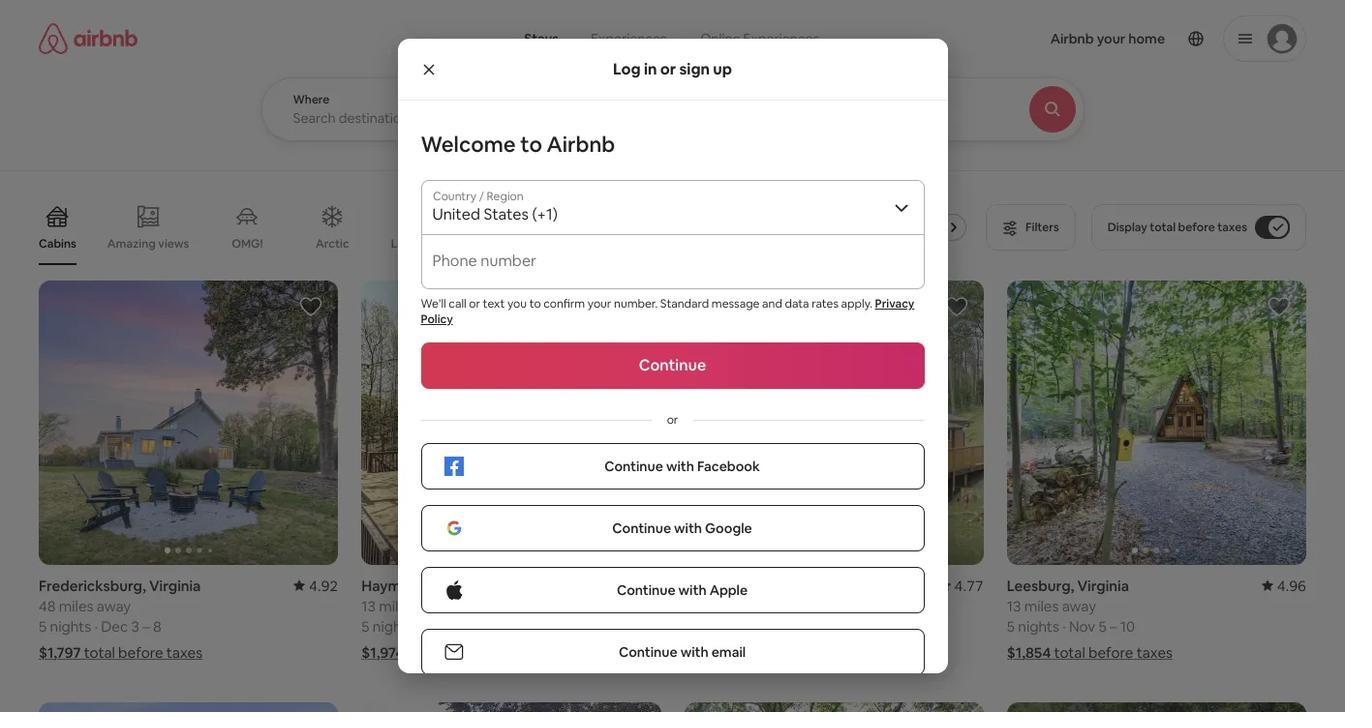 Task type: vqa. For each thing, say whether or not it's contained in the screenshot.


Task type: describe. For each thing, give the bounding box(es) containing it.
privacy
[[875, 296, 915, 312]]

add to wishlist: fredericksburg, virginia image
[[300, 295, 323, 319]]

continue for continue with email
[[619, 644, 678, 662]]

online
[[700, 30, 741, 47]]

$1,797
[[39, 644, 81, 662]]

4.92 out of 5 average rating image
[[294, 577, 338, 596]]

experiences inside button
[[591, 30, 667, 47]]

miles for haymarket,
[[379, 597, 413, 616]]

display total before taxes button
[[1091, 204, 1307, 251]]

6
[[796, 618, 804, 636]]

google
[[705, 520, 752, 538]]

· for $1,797
[[94, 618, 98, 636]]

mansions
[[478, 236, 529, 252]]

continue with apple
[[617, 582, 748, 600]]

group for leesburg, virginia 13 miles away 5 nights · nov 5 – 10 $1,854 total before taxes
[[1007, 281, 1307, 565]]

before inside button
[[1178, 220, 1215, 235]]

dec
[[101, 618, 128, 636]]

in
[[644, 59, 657, 79]]

hedgesville,
[[684, 577, 768, 596]]

$1,417
[[684, 644, 725, 662]]

4.77
[[955, 577, 984, 596]]

or for sign
[[660, 59, 676, 79]]

policy
[[421, 312, 453, 327]]

4.96
[[1277, 577, 1307, 596]]

welcome to airbnb
[[421, 131, 615, 158]]

west
[[771, 577, 806, 596]]

taxes inside button
[[1218, 220, 1248, 235]]

or for text
[[469, 296, 480, 312]]

taxes inside hedgesville, west virginia 50 miles away 5 nights · nov 1 – 6 $1,417 total before taxes
[[811, 644, 847, 662]]

virginia for leesburg, virginia
[[1078, 577, 1129, 596]]

8
[[153, 618, 161, 636]]

log in or sign up
[[613, 59, 732, 79]]

add to wishlist: leesburg, virginia image
[[1268, 295, 1291, 319]]

continue with email
[[619, 644, 746, 662]]

+1 telephone field
[[454, 260, 913, 279]]

with for apple
[[679, 582, 707, 600]]

10 for leesburg, virginia
[[1121, 618, 1135, 636]]

Where field
[[293, 109, 546, 127]]

omg!
[[232, 236, 263, 252]]

$1,974
[[362, 644, 404, 662]]

1
[[776, 618, 782, 636]]

5 inside fredericksburg, virginia 48 miles away 5 nights · dec 3 – 8 $1,797 total before taxes
[[39, 618, 47, 636]]

4.77 out of 5 average rating image
[[939, 577, 984, 596]]

total for leesburg, virginia 13 miles away 5 nights · nov 5 – 10 $1,854 total before taxes
[[1054, 644, 1086, 662]]

4.93 out of 5 average rating image
[[616, 577, 661, 596]]

continue for continue with google
[[612, 520, 671, 538]]

where
[[293, 92, 330, 108]]

fredericksburg, virginia 48 miles away 5 nights · dec 3 – 8 $1,797 total before taxes
[[39, 577, 203, 662]]

leesburg,
[[1007, 577, 1075, 596]]

away for fredericksburg,
[[97, 597, 131, 616]]

what can we help you find? tab list
[[509, 19, 683, 58]]

5 inside hedgesville, west virginia 50 miles away 5 nights · nov 1 – 6 $1,417 total before taxes
[[684, 618, 692, 636]]

show
[[628, 642, 663, 660]]

show map
[[628, 642, 694, 660]]

taxes for haymarket, virginia 13 miles away 5 nights · nov 5 – 10 $1,974 total before taxes
[[490, 644, 526, 662]]

48
[[39, 597, 56, 616]]

5 5 from the left
[[1007, 618, 1015, 636]]

number.
[[614, 296, 658, 312]]

experiences button
[[574, 19, 683, 58]]

apple
[[710, 582, 748, 600]]

you
[[508, 296, 527, 312]]

2 vertical spatial or
[[667, 413, 678, 428]]

taxes for fredericksburg, virginia 48 miles away 5 nights · dec 3 – 8 $1,797 total before taxes
[[166, 644, 203, 662]]

text
[[483, 296, 505, 312]]

continue for continue with facebook
[[605, 458, 663, 476]]

add to wishlist: haymarket, virginia image
[[622, 295, 646, 319]]

– for leesburg,
[[1110, 618, 1117, 636]]

group containing amazing views
[[39, 190, 980, 265]]

continue with facebook
[[605, 458, 760, 476]]

away for leesburg,
[[1062, 597, 1097, 616]]

show map button
[[609, 628, 737, 674]]

nights for $1,854
[[1018, 618, 1060, 636]]

views
[[158, 236, 189, 252]]

group for haymarket, virginia 13 miles away 5 nights · nov 5 – 10 $1,974 total before taxes
[[362, 281, 961, 565]]

· for $1,974
[[417, 618, 421, 636]]

before for haymarket, virginia 13 miles away 5 nights · nov 5 – 10 $1,974 total before taxes
[[442, 644, 487, 662]]

13 for leesburg, virginia
[[1007, 597, 1021, 616]]

display total before taxes
[[1108, 220, 1248, 235]]

message
[[712, 296, 760, 312]]

· inside hedgesville, west virginia 50 miles away 5 nights · nov 1 – 6 $1,417 total before taxes
[[740, 618, 743, 636]]

group for fredericksburg, virginia 48 miles away 5 nights · dec 3 – 8 $1,797 total before taxes
[[39, 281, 338, 565]]

we'll call or text you to confirm your number. standard message and data rates apply.
[[421, 296, 873, 312]]

privacy policy link
[[421, 296, 915, 327]]

call
[[449, 296, 467, 312]]

continue with google
[[612, 520, 752, 538]]

1 vertical spatial to
[[530, 296, 541, 312]]

online experiences
[[700, 30, 819, 47]]

sign
[[679, 59, 710, 79]]

miles inside hedgesville, west virginia 50 miles away 5 nights · nov 1 – 6 $1,417 total before taxes
[[704, 597, 739, 616]]

confirm
[[544, 296, 585, 312]]

add to wishlist: hedgesville, west virginia image
[[945, 295, 968, 319]]

and
[[762, 296, 783, 312]]



Task type: locate. For each thing, give the bounding box(es) containing it.
virginia for haymarket, virginia
[[444, 577, 496, 596]]

· inside fredericksburg, virginia 48 miles away 5 nights · dec 3 – 8 $1,797 total before taxes
[[94, 618, 98, 636]]

virginia
[[149, 577, 201, 596], [444, 577, 496, 596], [809, 577, 861, 596], [1078, 577, 1129, 596]]

virginia up 8
[[149, 577, 201, 596]]

13 inside haymarket, virginia 13 miles away 5 nights · nov 5 – 10 $1,974 total before taxes
[[362, 597, 376, 616]]

·
[[94, 618, 98, 636], [417, 618, 421, 636], [740, 618, 743, 636], [1063, 618, 1066, 636]]

experiences right the online
[[744, 30, 819, 47]]

total inside leesburg, virginia 13 miles away 5 nights · nov 5 – 10 $1,854 total before taxes
[[1054, 644, 1086, 662]]

1 13 from the left
[[362, 597, 376, 616]]

4 away from the left
[[1062, 597, 1097, 616]]

continue with facebook button
[[421, 444, 925, 490]]

nov inside hedgesville, west virginia 50 miles away 5 nights · nov 1 – 6 $1,417 total before taxes
[[747, 618, 773, 636]]

3 nights from the left
[[696, 618, 737, 636]]

– inside hedgesville, west virginia 50 miles away 5 nights · nov 1 – 6 $1,417 total before taxes
[[785, 618, 793, 636]]

fredericksburg,
[[39, 577, 146, 596]]

nights for $1,974
[[373, 618, 414, 636]]

privacy policy
[[421, 296, 915, 327]]

4 · from the left
[[1063, 618, 1066, 636]]

4 nights from the left
[[1018, 618, 1060, 636]]

profile element
[[867, 0, 1307, 77]]

1 horizontal spatial nov
[[747, 618, 773, 636]]

taxes for leesburg, virginia 13 miles away 5 nights · nov 5 – 10 $1,854 total before taxes
[[1137, 644, 1173, 662]]

nov for $1,854
[[1069, 618, 1096, 636]]

or right in
[[660, 59, 676, 79]]

total down the dec
[[84, 644, 115, 662]]

virginia for fredericksburg, virginia
[[149, 577, 201, 596]]

1 horizontal spatial 10
[[1121, 618, 1135, 636]]

or
[[660, 59, 676, 79], [469, 296, 480, 312], [667, 413, 678, 428]]

virginia inside leesburg, virginia 13 miles away 5 nights · nov 5 – 10 $1,854 total before taxes
[[1078, 577, 1129, 596]]

miles down leesburg,
[[1025, 597, 1059, 616]]

taxes
[[1218, 220, 1248, 235], [166, 644, 203, 662], [490, 644, 526, 662], [811, 644, 847, 662], [1137, 644, 1173, 662]]

total inside fredericksburg, virginia 48 miles away 5 nights · dec 3 – 8 $1,797 total before taxes
[[84, 644, 115, 662]]

continue for continue with apple
[[617, 582, 676, 600]]

· inside haymarket, virginia 13 miles away 5 nights · nov 5 – 10 $1,974 total before taxes
[[417, 618, 421, 636]]

– inside haymarket, virginia 13 miles away 5 nights · nov 5 – 10 $1,974 total before taxes
[[464, 618, 472, 636]]

stays tab panel
[[261, 77, 1137, 141]]

away inside leesburg, virginia 13 miles away 5 nights · nov 5 – 10 $1,854 total before taxes
[[1062, 597, 1097, 616]]

none search field containing stays
[[261, 0, 1137, 141]]

online experiences link
[[683, 19, 837, 58]]

away up 1
[[742, 597, 776, 616]]

virginia right leesburg,
[[1078, 577, 1129, 596]]

10 inside haymarket, virginia 13 miles away 5 nights · nov 5 – 10 $1,974 total before taxes
[[475, 618, 490, 636]]

10
[[475, 618, 490, 636], [1121, 618, 1135, 636]]

nov
[[424, 618, 450, 636], [747, 618, 773, 636], [1069, 618, 1096, 636]]

· down haymarket,
[[417, 618, 421, 636]]

1 horizontal spatial experiences
[[744, 30, 819, 47]]

to
[[520, 131, 542, 158], [530, 296, 541, 312]]

nights for $1,797
[[50, 618, 91, 636]]

nights up $1,854
[[1018, 618, 1060, 636]]

standard
[[660, 296, 709, 312]]

13 down haymarket,
[[362, 597, 376, 616]]

airbnb
[[547, 131, 615, 158]]

virginia inside haymarket, virginia 13 miles away 5 nights · nov 5 – 10 $1,974 total before taxes
[[444, 577, 496, 596]]

nights inside haymarket, virginia 13 miles away 5 nights · nov 5 – 10 $1,974 total before taxes
[[373, 618, 414, 636]]

3
[[131, 618, 139, 636]]

– inside fredericksburg, virginia 48 miles away 5 nights · dec 3 – 8 $1,797 total before taxes
[[143, 618, 150, 636]]

1 5 from the left
[[39, 618, 47, 636]]

before inside fredericksburg, virginia 48 miles away 5 nights · dec 3 – 8 $1,797 total before taxes
[[118, 644, 163, 662]]

continue with google button
[[421, 506, 925, 552]]

away down leesburg,
[[1062, 597, 1097, 616]]

2 nights from the left
[[373, 618, 414, 636]]

before for fredericksburg, virginia 48 miles away 5 nights · dec 3 – 8 $1,797 total before taxes
[[118, 644, 163, 662]]

continue inside continue with facebook button
[[605, 458, 663, 476]]

away up the dec
[[97, 597, 131, 616]]

0 vertical spatial to
[[520, 131, 542, 158]]

1 away from the left
[[97, 597, 131, 616]]

2 away from the left
[[417, 597, 451, 616]]

nov inside leesburg, virginia 13 miles away 5 nights · nov 5 – 10 $1,854 total before taxes
[[1069, 618, 1096, 636]]

13 for haymarket, virginia
[[362, 597, 376, 616]]

your
[[588, 296, 612, 312]]

miles down hedgesville,
[[704, 597, 739, 616]]

display
[[1108, 220, 1148, 235]]

up
[[713, 59, 732, 79]]

miles
[[59, 597, 93, 616], [379, 597, 413, 616], [704, 597, 739, 616], [1025, 597, 1059, 616]]

with inside button
[[679, 582, 707, 600]]

before right $1,974
[[442, 644, 487, 662]]

arctic
[[316, 236, 349, 252]]

before
[[1178, 220, 1215, 235], [118, 644, 163, 662], [442, 644, 487, 662], [763, 644, 808, 662], [1089, 644, 1134, 662]]

continue with email button
[[421, 630, 925, 676]]

stays
[[524, 30, 559, 47]]

miles for leesburg,
[[1025, 597, 1059, 616]]

2 miles from the left
[[379, 597, 413, 616]]

3 · from the left
[[740, 618, 743, 636]]

facebook
[[697, 458, 760, 476]]

amazing views
[[107, 236, 189, 252]]

nov down haymarket,
[[424, 618, 450, 636]]

– for fredericksburg,
[[143, 618, 150, 636]]

nov for $1,974
[[424, 618, 450, 636]]

email
[[712, 644, 746, 662]]

nov down leesburg,
[[1069, 618, 1096, 636]]

total for haymarket, virginia 13 miles away 5 nights · nov 5 – 10 $1,974 total before taxes
[[407, 644, 438, 662]]

away down haymarket,
[[417, 597, 451, 616]]

4 virginia from the left
[[1078, 577, 1129, 596]]

nov left 1
[[747, 618, 773, 636]]

miles inside leesburg, virginia 13 miles away 5 nights · nov 5 – 10 $1,854 total before taxes
[[1025, 597, 1059, 616]]

rates
[[812, 296, 839, 312]]

6 5 from the left
[[1099, 618, 1107, 636]]

3 miles from the left
[[704, 597, 739, 616]]

continue
[[605, 458, 663, 476], [612, 520, 671, 538], [617, 582, 676, 600], [619, 644, 678, 662]]

miles inside fredericksburg, virginia 48 miles away 5 nights · dec 3 – 8 $1,797 total before taxes
[[59, 597, 93, 616]]

2 · from the left
[[417, 618, 421, 636]]

virginia inside hedgesville, west virginia 50 miles away 5 nights · nov 1 – 6 $1,417 total before taxes
[[809, 577, 861, 596]]

None search field
[[261, 0, 1137, 141]]

nights up $1,797
[[50, 618, 91, 636]]

2 horizontal spatial nov
[[1069, 618, 1096, 636]]

–
[[143, 618, 150, 636], [464, 618, 472, 636], [785, 618, 793, 636], [1110, 618, 1117, 636]]

map
[[666, 642, 694, 660]]

with
[[666, 458, 694, 476], [674, 520, 702, 538], [679, 582, 707, 600], [681, 644, 709, 662]]

experiences up log
[[591, 30, 667, 47]]

leesburg, virginia 13 miles away 5 nights · nov 5 – 10 $1,854 total before taxes
[[1007, 577, 1173, 662]]

group
[[39, 190, 980, 265], [39, 281, 338, 565], [362, 281, 961, 565], [684, 281, 984, 565], [1007, 281, 1307, 565]]

with for facebook
[[666, 458, 694, 476]]

nights inside fredericksburg, virginia 48 miles away 5 nights · dec 3 – 8 $1,797 total before taxes
[[50, 618, 91, 636]]

· left the dec
[[94, 618, 98, 636]]

virginia inside fredericksburg, virginia 48 miles away 5 nights · dec 3 – 8 $1,797 total before taxes
[[149, 577, 201, 596]]

taxes inside haymarket, virginia 13 miles away 5 nights · nov 5 – 10 $1,974 total before taxes
[[490, 644, 526, 662]]

2 experiences from the left
[[744, 30, 819, 47]]

log
[[613, 59, 641, 79]]

0 horizontal spatial nov
[[424, 618, 450, 636]]

we'll
[[421, 296, 446, 312]]

or up continue with facebook button
[[667, 413, 678, 428]]

before right display in the top right of the page
[[1178, 220, 1215, 235]]

total right the $1,417
[[728, 644, 760, 662]]

before down 1
[[763, 644, 808, 662]]

log in dialog
[[398, 39, 948, 676]]

nights inside leesburg, virginia 13 miles away 5 nights · nov 5 – 10 $1,854 total before taxes
[[1018, 618, 1060, 636]]

total right $1,854
[[1054, 644, 1086, 662]]

– for haymarket,
[[464, 618, 472, 636]]

4.96 out of 5 average rating image
[[1262, 577, 1307, 596]]

2 5 from the left
[[362, 618, 370, 636]]

before inside haymarket, virginia 13 miles away 5 nights · nov 5 – 10 $1,974 total before taxes
[[442, 644, 487, 662]]

virginia right west
[[809, 577, 861, 596]]

2 virginia from the left
[[444, 577, 496, 596]]

1 – from the left
[[143, 618, 150, 636]]

1 miles from the left
[[59, 597, 93, 616]]

13 down leesburg,
[[1007, 597, 1021, 616]]

2 nov from the left
[[747, 618, 773, 636]]

4.93
[[632, 577, 661, 596]]

· for $1,854
[[1063, 618, 1066, 636]]

haymarket, virginia 13 miles away 5 nights · nov 5 – 10 $1,974 total before taxes
[[362, 577, 526, 662]]

total inside haymarket, virginia 13 miles away 5 nights · nov 5 – 10 $1,974 total before taxes
[[407, 644, 438, 662]]

miles down haymarket,
[[379, 597, 413, 616]]

to left airbnb
[[520, 131, 542, 158]]

3 virginia from the left
[[809, 577, 861, 596]]

miles for fredericksburg,
[[59, 597, 93, 616]]

nights up the $1,417
[[696, 618, 737, 636]]

13
[[362, 597, 376, 616], [1007, 597, 1021, 616]]

data
[[785, 296, 809, 312]]

total
[[1150, 220, 1176, 235], [84, 644, 115, 662], [407, 644, 438, 662], [728, 644, 760, 662], [1054, 644, 1086, 662]]

continue inside continue with apple button
[[617, 582, 676, 600]]

$1,854
[[1007, 644, 1051, 662]]

· down leesburg,
[[1063, 618, 1066, 636]]

taxes inside fredericksburg, virginia 48 miles away 5 nights · dec 3 – 8 $1,797 total before taxes
[[166, 644, 203, 662]]

virginia right haymarket,
[[444, 577, 496, 596]]

13 inside leesburg, virginia 13 miles away 5 nights · nov 5 – 10 $1,854 total before taxes
[[1007, 597, 1021, 616]]

before down the 3
[[118, 644, 163, 662]]

0 horizontal spatial experiences
[[591, 30, 667, 47]]

before inside leesburg, virginia 13 miles away 5 nights · nov 5 – 10 $1,854 total before taxes
[[1089, 644, 1134, 662]]

with for google
[[674, 520, 702, 538]]

10 for haymarket, virginia
[[475, 618, 490, 636]]

hedgesville, west virginia 50 miles away 5 nights · nov 1 – 6 $1,417 total before taxes
[[684, 577, 861, 662]]

miles inside haymarket, virginia 13 miles away 5 nights · nov 5 – 10 $1,974 total before taxes
[[379, 597, 413, 616]]

3 away from the left
[[742, 597, 776, 616]]

2 10 from the left
[[1121, 618, 1135, 636]]

apply.
[[841, 296, 873, 312]]

before inside hedgesville, west virginia 50 miles away 5 nights · nov 1 – 6 $1,417 total before taxes
[[763, 644, 808, 662]]

continue with apple button
[[421, 568, 925, 614]]

miles down fredericksburg,
[[59, 597, 93, 616]]

total right $1,974
[[407, 644, 438, 662]]

3 nov from the left
[[1069, 618, 1096, 636]]

4.92
[[309, 577, 338, 596]]

away for haymarket,
[[417, 597, 451, 616]]

group for hedgesville, west virginia 50 miles away 5 nights · nov 1 – 6 $1,417 total before taxes
[[684, 281, 984, 565]]

nights
[[50, 618, 91, 636], [373, 618, 414, 636], [696, 618, 737, 636], [1018, 618, 1060, 636]]

experiences
[[591, 30, 667, 47], [744, 30, 819, 47]]

nights up $1,974
[[373, 618, 414, 636]]

cabins
[[39, 236, 76, 252]]

50
[[684, 597, 701, 616]]

nights inside hedgesville, west virginia 50 miles away 5 nights · nov 1 – 6 $1,417 total before taxes
[[696, 618, 737, 636]]

haymarket,
[[362, 577, 441, 596]]

· up email
[[740, 618, 743, 636]]

1 experiences from the left
[[591, 30, 667, 47]]

amazing
[[107, 236, 156, 252]]

1 nov from the left
[[424, 618, 450, 636]]

3 – from the left
[[785, 618, 793, 636]]

4 miles from the left
[[1025, 597, 1059, 616]]

continue inside continue with google button
[[612, 520, 671, 538]]

0 vertical spatial or
[[660, 59, 676, 79]]

treehouses
[[917, 236, 980, 252]]

with for email
[[681, 644, 709, 662]]

3 5 from the left
[[453, 618, 461, 636]]

nov inside haymarket, virginia 13 miles away 5 nights · nov 5 – 10 $1,974 total before taxes
[[424, 618, 450, 636]]

1 virginia from the left
[[149, 577, 201, 596]]

+1
[[432, 259, 448, 279]]

– inside leesburg, virginia 13 miles away 5 nights · nov 5 – 10 $1,854 total before taxes
[[1110, 618, 1117, 636]]

away inside hedgesville, west virginia 50 miles away 5 nights · nov 1 – 6 $1,417 total before taxes
[[742, 597, 776, 616]]

10 inside leesburg, virginia 13 miles away 5 nights · nov 5 – 10 $1,854 total before taxes
[[1121, 618, 1135, 636]]

away inside haymarket, virginia 13 miles away 5 nights · nov 5 – 10 $1,974 total before taxes
[[417, 597, 451, 616]]

away inside fredericksburg, virginia 48 miles away 5 nights · dec 3 – 8 $1,797 total before taxes
[[97, 597, 131, 616]]

stays button
[[509, 19, 574, 58]]

or right call
[[469, 296, 480, 312]]

2 13 from the left
[[1007, 597, 1021, 616]]

· inside leesburg, virginia 13 miles away 5 nights · nov 5 – 10 $1,854 total before taxes
[[1063, 618, 1066, 636]]

5
[[39, 618, 47, 636], [362, 618, 370, 636], [453, 618, 461, 636], [684, 618, 692, 636], [1007, 618, 1015, 636], [1099, 618, 1107, 636]]

1 · from the left
[[94, 618, 98, 636]]

1 10 from the left
[[475, 618, 490, 636]]

lakefront
[[391, 236, 444, 252]]

total for fredericksburg, virginia 48 miles away 5 nights · dec 3 – 8 $1,797 total before taxes
[[84, 644, 115, 662]]

1 vertical spatial or
[[469, 296, 480, 312]]

total inside hedgesville, west virginia 50 miles away 5 nights · nov 1 – 6 $1,417 total before taxes
[[728, 644, 760, 662]]

before right $1,854
[[1089, 644, 1134, 662]]

continue inside continue with email button
[[619, 644, 678, 662]]

0 horizontal spatial 10
[[475, 618, 490, 636]]

total inside button
[[1150, 220, 1176, 235]]

0 horizontal spatial 13
[[362, 597, 376, 616]]

welcome
[[421, 131, 516, 158]]

4 – from the left
[[1110, 618, 1117, 636]]

1 horizontal spatial 13
[[1007, 597, 1021, 616]]

1 nights from the left
[[50, 618, 91, 636]]

total right display in the top right of the page
[[1150, 220, 1176, 235]]

before for leesburg, virginia 13 miles away 5 nights · nov 5 – 10 $1,854 total before taxes
[[1089, 644, 1134, 662]]

4 5 from the left
[[684, 618, 692, 636]]

2 – from the left
[[464, 618, 472, 636]]

taxes inside leesburg, virginia 13 miles away 5 nights · nov 5 – 10 $1,854 total before taxes
[[1137, 644, 1173, 662]]

to right you
[[530, 296, 541, 312]]

with inside button
[[666, 458, 694, 476]]



